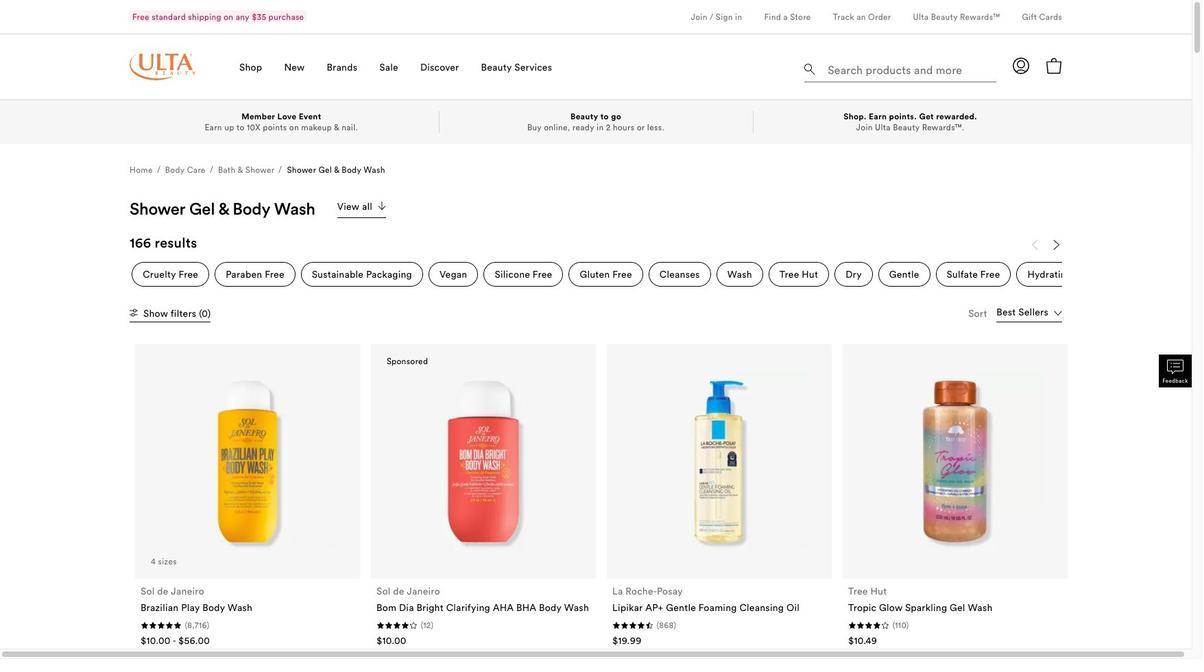 Task type: locate. For each thing, give the bounding box(es) containing it.
4 product group from the left
[[837, 344, 1068, 659]]

2 product group from the left
[[366, 344, 596, 659]]

next slide image
[[1051, 239, 1062, 250]]

3 product group from the left
[[601, 344, 832, 659]]

1 product group from the left
[[130, 344, 360, 659]]

0 items in bag image
[[1046, 57, 1062, 74]]

withiconright image
[[378, 202, 386, 210]]

tree hut tropic glow sparkling gel wash image
[[865, 372, 1045, 552]]

la roche-posay lipikar ap+ gentle foaming cleansing oil image
[[629, 372, 809, 552]]

None search field
[[804, 52, 997, 85]]

sol de janeiro brazilian play body wash image
[[158, 372, 338, 552]]

product filters carousel region
[[130, 235, 1083, 292]]

product group
[[130, 344, 360, 659], [366, 344, 596, 659], [601, 344, 832, 659], [837, 344, 1068, 659]]



Task type: describe. For each thing, give the bounding box(es) containing it.
previous slide image
[[1029, 239, 1040, 250]]

Search products and more search field
[[826, 55, 992, 79]]

withicon image
[[130, 309, 138, 317]]

sol de janeiro bom dia bright clarifying aha bha body wash image
[[394, 372, 573, 552]]

log in to your ulta account image
[[1013, 57, 1029, 74]]



Task type: vqa. For each thing, say whether or not it's contained in the screenshot.
'product filters carousel' 'region'
yes



